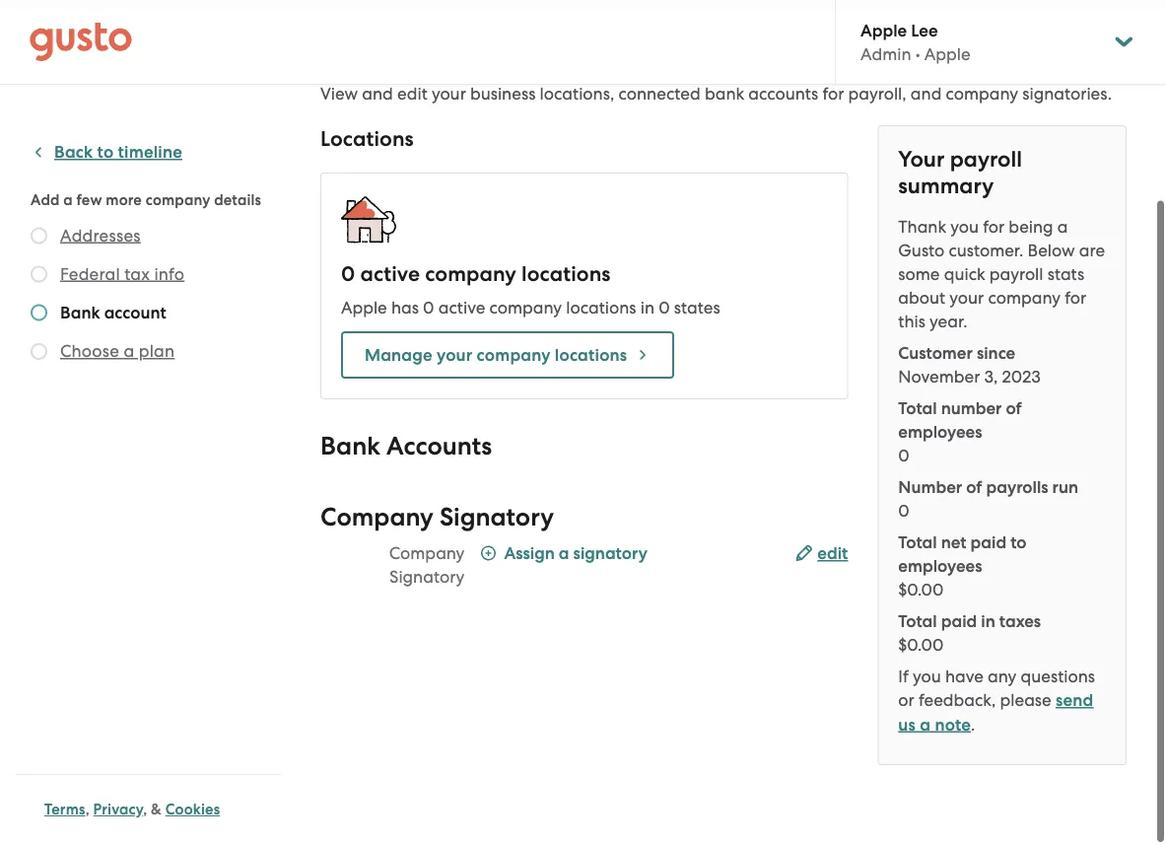 Task type: locate. For each thing, give the bounding box(es) containing it.
check image
[[31, 304, 47, 321]]

2 total from the top
[[899, 532, 937, 552]]

total up the if
[[899, 611, 937, 631]]

0 vertical spatial paid
[[971, 532, 1007, 552]]

active up has at left
[[360, 262, 420, 286]]

active down 0 active company locations
[[438, 298, 485, 317]]

company
[[320, 502, 434, 532], [389, 543, 465, 563]]

apple for has
[[341, 298, 387, 317]]

this
[[899, 312, 926, 331]]

1 vertical spatial for
[[983, 217, 1005, 237]]

a right us
[[920, 714, 931, 735]]

0 vertical spatial of
[[1006, 398, 1022, 418]]

your payroll summary
[[899, 146, 1022, 199]]

company inside thank you for being a gusto customer. below are some quick payroll stats about your company for this year.
[[988, 288, 1061, 308]]

add a few more company details
[[31, 191, 261, 209]]

you
[[951, 217, 979, 237], [913, 667, 941, 686]]

1 vertical spatial check image
[[31, 266, 47, 282]]

you for feedback,
[[913, 667, 941, 686]]

you up customer.
[[951, 217, 979, 237]]

for down stats
[[1065, 288, 1087, 308]]

choose a plan button
[[60, 339, 175, 363]]

a right assign
[[559, 543, 569, 563]]

your left business
[[432, 84, 466, 104]]

quick
[[944, 264, 986, 284]]

of inside number of payrolls run 0
[[967, 477, 982, 497]]

1 vertical spatial your
[[950, 288, 984, 308]]

0 horizontal spatial edit
[[397, 84, 428, 104]]

company down apple has 0 active company locations in 0 states
[[477, 345, 551, 365]]

a left plan
[[124, 341, 134, 361]]

and right view
[[362, 84, 393, 104]]

$0.00 inside "total net paid to employees $0.00"
[[899, 580, 944, 599]]

customer
[[899, 343, 973, 363]]

0 horizontal spatial apple
[[341, 298, 387, 317]]

2 employees from the top
[[899, 556, 983, 576]]

2023
[[1002, 367, 1041, 387]]

apple right • at the top right of the page
[[925, 44, 971, 64]]

account
[[104, 302, 166, 322]]

apple
[[861, 20, 907, 40], [925, 44, 971, 64], [341, 298, 387, 317]]

to
[[97, 142, 114, 162], [1011, 532, 1027, 552]]

admin
[[861, 44, 912, 64]]

to right back
[[97, 142, 114, 162]]

apple left has at left
[[341, 298, 387, 317]]

check image down check icon
[[31, 343, 47, 360]]

employees down net
[[899, 556, 983, 576]]

1 horizontal spatial ,
[[143, 801, 147, 818]]

a inside list
[[124, 341, 134, 361]]

2 , from the left
[[143, 801, 147, 818]]

1 horizontal spatial apple
[[861, 20, 907, 40]]

terms , privacy , & cookies
[[44, 801, 220, 818]]

and
[[362, 84, 393, 104], [911, 84, 942, 104]]

1 vertical spatial total
[[899, 532, 937, 552]]

locations down apple has 0 active company locations in 0 states
[[555, 345, 627, 365]]

0 active company locations
[[341, 262, 611, 286]]

to down number of payrolls run 0
[[1011, 532, 1027, 552]]

0 horizontal spatial for
[[823, 84, 844, 104]]

paid right net
[[971, 532, 1007, 552]]

privacy
[[93, 801, 143, 818]]

company signatory left module__icon___go7vc
[[389, 543, 465, 587]]

company down stats
[[988, 288, 1061, 308]]

1 vertical spatial you
[[913, 667, 941, 686]]

a for assign a signatory
[[559, 543, 569, 563]]

timeline
[[118, 142, 182, 162]]

for left payroll,
[[823, 84, 844, 104]]

1 employees from the top
[[899, 422, 983, 442]]

1 vertical spatial bank
[[320, 431, 380, 461]]

tax
[[124, 264, 150, 283]]

locations for manage your company locations
[[555, 345, 627, 365]]

total inside total number of employees 0
[[899, 398, 937, 418]]

1 horizontal spatial bank
[[320, 431, 380, 461]]

edit button
[[796, 542, 848, 565]]

feedback,
[[919, 690, 996, 710]]

federal tax info button
[[60, 262, 185, 285]]

, left the 'privacy' link
[[85, 801, 90, 818]]

1 check image from the top
[[31, 227, 47, 244]]

company down bank accounts
[[320, 502, 434, 532]]

0 vertical spatial company signatory
[[320, 502, 554, 532]]

below
[[1028, 241, 1075, 260]]

of down the 2023
[[1006, 398, 1022, 418]]

paid inside total paid in taxes $0.00
[[941, 611, 977, 631]]

you for customer.
[[951, 217, 979, 237]]

back to timeline button
[[31, 141, 182, 164]]

locations up apple has 0 active company locations in 0 states
[[522, 262, 611, 286]]

0 vertical spatial bank
[[60, 302, 100, 322]]

you inside thank you for being a gusto customer. below are some quick payroll stats about your company for this year.
[[951, 217, 979, 237]]

in left the states
[[641, 298, 655, 317]]

your down quick at the right of page
[[950, 288, 984, 308]]

1 vertical spatial employees
[[899, 556, 983, 576]]

,
[[85, 801, 90, 818], [143, 801, 147, 818]]

0 horizontal spatial active
[[360, 262, 420, 286]]

module__icon___go7vc image
[[481, 545, 496, 561]]

employees
[[899, 422, 983, 442], [899, 556, 983, 576]]

of
[[1006, 398, 1022, 418], [967, 477, 982, 497]]

1 vertical spatial to
[[1011, 532, 1027, 552]]

paid inside "total net paid to employees $0.00"
[[971, 532, 1007, 552]]

stats
[[1048, 264, 1085, 284]]

company up 'your payroll summary' in the top of the page
[[946, 84, 1019, 104]]

2 horizontal spatial apple
[[925, 44, 971, 64]]

locations
[[522, 262, 611, 286], [566, 298, 636, 317], [555, 345, 627, 365]]

1 vertical spatial company
[[389, 543, 465, 563]]

0 vertical spatial to
[[97, 142, 114, 162]]

bank for bank account
[[60, 302, 100, 322]]

1 vertical spatial of
[[967, 477, 982, 497]]

a for add a few more company details
[[63, 191, 73, 209]]

0 vertical spatial you
[[951, 217, 979, 237]]

2 $0.00 from the top
[[899, 635, 944, 655]]

1 vertical spatial paid
[[941, 611, 977, 631]]

total down november
[[899, 398, 937, 418]]

company
[[946, 84, 1019, 104], [146, 191, 211, 209], [425, 262, 517, 286], [988, 288, 1061, 308], [490, 298, 562, 317], [477, 345, 551, 365]]

you right the if
[[913, 667, 941, 686]]

paid
[[971, 532, 1007, 552], [941, 611, 977, 631]]

1 vertical spatial signatory
[[390, 567, 465, 587]]

3 check image from the top
[[31, 343, 47, 360]]

for up customer.
[[983, 217, 1005, 237]]

1 horizontal spatial of
[[1006, 398, 1022, 418]]

total for total paid in taxes
[[899, 611, 937, 631]]

business
[[470, 84, 536, 104]]

net
[[941, 532, 967, 552]]

payroll inside thank you for being a gusto customer. below are some quick payroll stats about your company for this year.
[[990, 264, 1044, 284]]

assign a signatory
[[504, 543, 648, 563]]

0 horizontal spatial and
[[362, 84, 393, 104]]

bank up choose
[[60, 302, 100, 322]]

0 horizontal spatial bank
[[60, 302, 100, 322]]

check image down add
[[31, 227, 47, 244]]

$0.00 up the if
[[899, 635, 944, 655]]

of inside total number of employees 0
[[1006, 398, 1022, 418]]

locations left the states
[[566, 298, 636, 317]]

a inside send us a note
[[920, 714, 931, 735]]

0 vertical spatial for
[[823, 84, 844, 104]]

check image up check icon
[[31, 266, 47, 282]]

1 vertical spatial $0.00
[[899, 635, 944, 655]]

0
[[341, 262, 355, 286], [423, 298, 434, 317], [659, 298, 670, 317], [899, 446, 910, 465], [899, 501, 910, 521]]

0 vertical spatial apple
[[861, 20, 907, 40]]

bank for bank accounts
[[320, 431, 380, 461]]

a up below
[[1058, 217, 1068, 237]]

0 horizontal spatial ,
[[85, 801, 90, 818]]

send us a note link
[[899, 690, 1094, 735]]

1 horizontal spatial to
[[1011, 532, 1027, 552]]

1 vertical spatial in
[[981, 611, 996, 631]]

total inside total paid in taxes $0.00
[[899, 611, 937, 631]]

0 vertical spatial active
[[360, 262, 420, 286]]

$0.00 inside total paid in taxes $0.00
[[899, 635, 944, 655]]

please
[[1000, 690, 1052, 710]]

your
[[432, 84, 466, 104], [950, 288, 984, 308], [437, 345, 473, 365]]

apple for lee
[[861, 20, 907, 40]]

$0.00 down net
[[899, 580, 944, 599]]

payroll up summary
[[950, 146, 1022, 172]]

total left net
[[899, 532, 937, 552]]

total inside "total net paid to employees $0.00"
[[899, 532, 937, 552]]

payroll down customer.
[[990, 264, 1044, 284]]

0 horizontal spatial to
[[97, 142, 114, 162]]

addresses button
[[60, 223, 141, 247]]

and down • at the top right of the page
[[911, 84, 942, 104]]

1 vertical spatial payroll
[[990, 264, 1044, 284]]

for
[[823, 84, 844, 104], [983, 217, 1005, 237], [1065, 288, 1087, 308]]

0 vertical spatial total
[[899, 398, 937, 418]]

in
[[641, 298, 655, 317], [981, 611, 996, 631]]

1 horizontal spatial in
[[981, 611, 996, 631]]

of left payrolls
[[967, 477, 982, 497]]

2 vertical spatial check image
[[31, 343, 47, 360]]

1 horizontal spatial active
[[438, 298, 485, 317]]

employees inside "total net paid to employees $0.00"
[[899, 556, 983, 576]]

edit
[[397, 84, 428, 104], [818, 543, 848, 563]]

check image for federal tax info
[[31, 266, 47, 282]]

1 $0.00 from the top
[[899, 580, 944, 599]]

company signatory up module__icon___go7vc
[[320, 502, 554, 532]]

view and edit your business locations, connected bank accounts for payroll, and company signatories.
[[320, 84, 1112, 104]]

0 horizontal spatial in
[[641, 298, 655, 317]]

total net paid to employees $0.00
[[899, 532, 1027, 599]]

bank left accounts
[[320, 431, 380, 461]]

a left "few"
[[63, 191, 73, 209]]

0 vertical spatial check image
[[31, 227, 47, 244]]

active
[[360, 262, 420, 286], [438, 298, 485, 317]]

number
[[899, 477, 963, 497]]

2 vertical spatial for
[[1065, 288, 1087, 308]]

3 total from the top
[[899, 611, 937, 631]]

payroll inside 'your payroll summary'
[[950, 146, 1022, 172]]

since
[[977, 343, 1016, 363]]

0 vertical spatial your
[[432, 84, 466, 104]]

2 vertical spatial apple
[[341, 298, 387, 317]]

2 vertical spatial total
[[899, 611, 937, 631]]

company signatory
[[320, 502, 554, 532], [389, 543, 465, 587]]

1 horizontal spatial for
[[983, 217, 1005, 237]]

0 vertical spatial employees
[[899, 422, 983, 442]]

federal tax info
[[60, 264, 185, 283]]

1 horizontal spatial you
[[951, 217, 979, 237]]

bank inside list
[[60, 302, 100, 322]]

0 vertical spatial in
[[641, 298, 655, 317]]

1 vertical spatial apple
[[925, 44, 971, 64]]

employees down number at the top of page
[[899, 422, 983, 442]]

you inside if you have any questions or feedback, please
[[913, 667, 941, 686]]

check image
[[31, 227, 47, 244], [31, 266, 47, 282], [31, 343, 47, 360]]

has
[[391, 298, 419, 317]]

0 vertical spatial $0.00
[[899, 580, 944, 599]]

2 check image from the top
[[31, 266, 47, 282]]

in left taxes
[[981, 611, 996, 631]]

a inside thank you for being a gusto customer. below are some quick payroll stats about your company for this year.
[[1058, 217, 1068, 237]]

0 horizontal spatial you
[[913, 667, 941, 686]]

apple lee admin • apple
[[861, 20, 971, 64]]

, left &
[[143, 801, 147, 818]]

signatories.
[[1023, 84, 1112, 104]]

questions
[[1021, 667, 1095, 686]]

1 horizontal spatial and
[[911, 84, 942, 104]]

choose a plan
[[60, 341, 175, 361]]

0 vertical spatial locations
[[522, 262, 611, 286]]

0 horizontal spatial of
[[967, 477, 982, 497]]

list
[[899, 341, 1106, 657]]

1 horizontal spatial edit
[[818, 543, 848, 563]]

signatory
[[440, 502, 554, 532], [390, 567, 465, 587]]

2 vertical spatial locations
[[555, 345, 627, 365]]

1 total from the top
[[899, 398, 937, 418]]

company left module__icon___go7vc
[[389, 543, 465, 563]]

your right manage
[[437, 345, 473, 365]]

apple up the admin
[[861, 20, 907, 40]]

check image for choose a plan
[[31, 343, 47, 360]]

total for total net paid to employees
[[899, 532, 937, 552]]

0 vertical spatial payroll
[[950, 146, 1022, 172]]

signatory inside company signatory
[[390, 567, 465, 587]]

1 vertical spatial edit
[[818, 543, 848, 563]]

paid down "total net paid to employees $0.00"
[[941, 611, 977, 631]]

your inside thank you for being a gusto customer. below are some quick payroll stats about your company for this year.
[[950, 288, 984, 308]]



Task type: describe. For each thing, give the bounding box(es) containing it.
about
[[899, 288, 946, 308]]

1 vertical spatial locations
[[566, 298, 636, 317]]

us
[[899, 714, 916, 735]]

edit inside button
[[818, 543, 848, 563]]

year.
[[930, 312, 968, 331]]

have
[[946, 667, 984, 686]]

in inside total paid in taxes $0.00
[[981, 611, 996, 631]]

privacy link
[[93, 801, 143, 818]]

summary
[[899, 173, 994, 199]]

0 vertical spatial company
[[320, 502, 434, 532]]

0 vertical spatial signatory
[[440, 502, 554, 532]]

1 vertical spatial company signatory
[[389, 543, 465, 587]]

manage
[[365, 345, 433, 365]]

your
[[899, 146, 945, 172]]

company up apple has 0 active company locations in 0 states
[[425, 262, 517, 286]]

manage your company locations link
[[341, 331, 675, 379]]

send
[[1056, 690, 1094, 710]]

company right more
[[146, 191, 211, 209]]

locations
[[320, 127, 414, 151]]

number
[[941, 398, 1002, 418]]

more
[[106, 191, 142, 209]]

bank
[[705, 84, 745, 104]]

or
[[899, 690, 915, 710]]

cookies
[[165, 801, 220, 818]]

terms
[[44, 801, 85, 818]]

to inside button
[[97, 142, 114, 162]]

payrolls
[[986, 477, 1049, 497]]

bank account
[[60, 302, 166, 322]]

view
[[320, 84, 358, 104]]

a for choose a plan
[[124, 341, 134, 361]]

1 vertical spatial active
[[438, 298, 485, 317]]

0 vertical spatial edit
[[397, 84, 428, 104]]

home image
[[30, 22, 132, 62]]

manage your company locations
[[365, 345, 627, 365]]

payroll,
[[849, 84, 907, 104]]

2 and from the left
[[911, 84, 942, 104]]

signatory
[[573, 543, 648, 563]]

total for total number of employees
[[899, 398, 937, 418]]

accounts
[[386, 431, 492, 461]]

1 and from the left
[[362, 84, 393, 104]]

0 inside number of payrolls run 0
[[899, 501, 910, 521]]

locations,
[[540, 84, 615, 104]]

•
[[916, 44, 921, 64]]

total paid in taxes $0.00
[[899, 611, 1041, 655]]

.
[[971, 714, 976, 734]]

to inside "total net paid to employees $0.00"
[[1011, 532, 1027, 552]]

send us a note
[[899, 690, 1094, 735]]

add
[[31, 191, 60, 209]]

plan
[[139, 341, 175, 361]]

bank accounts
[[320, 431, 492, 461]]

federal
[[60, 264, 120, 283]]

addresses
[[60, 225, 141, 245]]

bank account list
[[31, 223, 273, 367]]

details
[[214, 191, 261, 209]]

&
[[151, 801, 162, 818]]

list containing customer since
[[899, 341, 1106, 657]]

info
[[154, 264, 185, 283]]

locations for 0 active company locations
[[522, 262, 611, 286]]

being
[[1009, 217, 1054, 237]]

total number of employees 0
[[899, 398, 1022, 465]]

run
[[1053, 477, 1079, 497]]

cookies button
[[165, 798, 220, 821]]

2 horizontal spatial for
[[1065, 288, 1087, 308]]

accounts
[[749, 84, 819, 104]]

assign
[[504, 543, 555, 563]]

0 inside total number of employees 0
[[899, 446, 910, 465]]

note
[[935, 714, 971, 735]]

3,
[[985, 367, 998, 387]]

some
[[899, 264, 940, 284]]

number of payrolls run 0
[[899, 477, 1079, 521]]

terms link
[[44, 801, 85, 818]]

thank
[[899, 217, 947, 237]]

apple has 0 active company locations in 0 states
[[341, 298, 720, 317]]

back to timeline
[[54, 142, 182, 162]]

assign a signatory button
[[481, 541, 648, 567]]

1 , from the left
[[85, 801, 90, 818]]

lee
[[911, 20, 938, 40]]

gusto
[[899, 241, 945, 260]]

if
[[899, 667, 909, 686]]

taxes
[[1000, 611, 1041, 631]]

connected
[[619, 84, 701, 104]]

any
[[988, 667, 1017, 686]]

2 vertical spatial your
[[437, 345, 473, 365]]

are
[[1080, 241, 1105, 260]]

back
[[54, 142, 93, 162]]

if you have any questions or feedback, please
[[899, 667, 1095, 710]]

customer since november 3, 2023
[[899, 343, 1041, 387]]

choose
[[60, 341, 119, 361]]

check image for addresses
[[31, 227, 47, 244]]

customer.
[[949, 241, 1024, 260]]

employees inside total number of employees 0
[[899, 422, 983, 442]]

thank you for being a gusto customer. below are some quick payroll stats about your company for this year.
[[899, 217, 1105, 331]]

company up manage your company locations link
[[490, 298, 562, 317]]

states
[[674, 298, 720, 317]]



Task type: vqa. For each thing, say whether or not it's contained in the screenshot.


